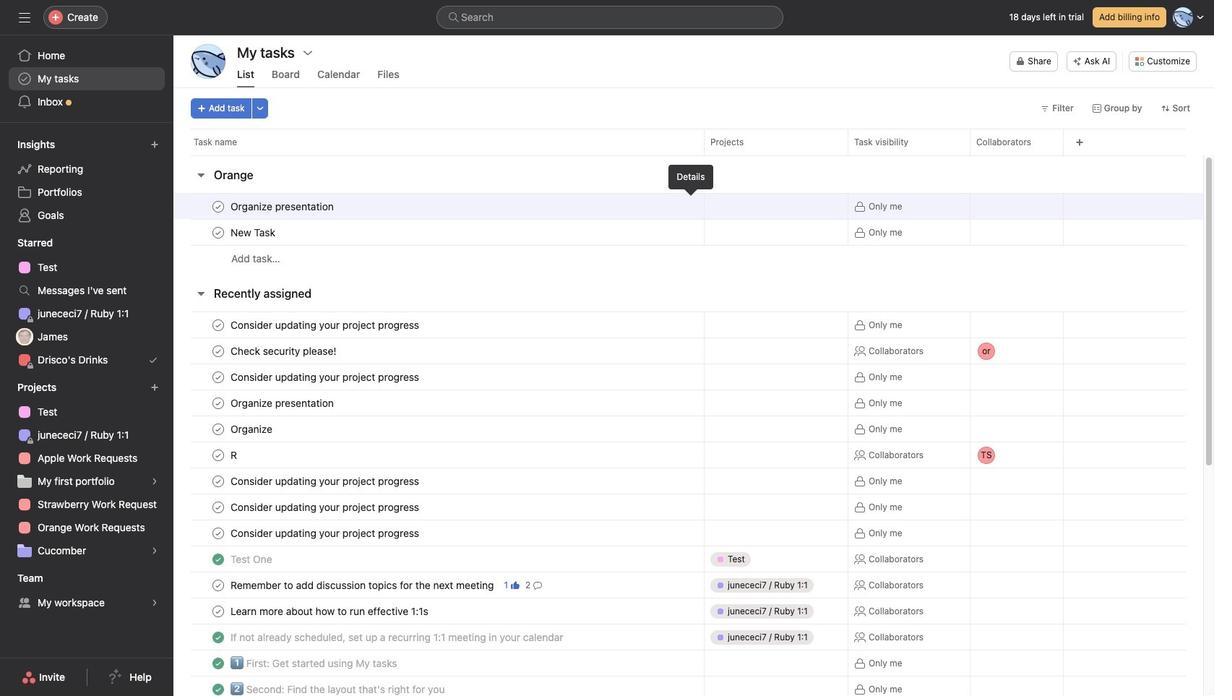 Task type: vqa. For each thing, say whether or not it's contained in the screenshot.
Mark complete checkbox inside the Check security please! cell
yes



Task type: describe. For each thing, give the bounding box(es) containing it.
2 comments image
[[534, 581, 542, 589]]

mark complete image for task name text box in the r cell
[[210, 446, 227, 464]]

see details, my workspace image
[[150, 598, 159, 607]]

mark complete checkbox inside check security please! cell
[[210, 342, 227, 360]]

4 consider updating your project progress cell from the top
[[173, 494, 704, 520]]

linked projects for consider updating your project progress cell for first the consider updating your project progress 'cell' from the bottom of the header recently assigned tree grid
[[704, 520, 849, 546]]

if not already scheduled, set up a recurring 1:1 meeting in your calendar cell
[[173, 624, 704, 651]]

task name text field for mark complete option inside r cell
[[228, 448, 244, 462]]

mark complete image for task name text box corresponding to 2nd mark complete checkbox from the bottom
[[210, 524, 227, 542]]

completed checkbox for 'test one' cell
[[210, 550, 227, 568]]

mark complete checkbox inside organize cell
[[210, 420, 227, 438]]

r cell
[[173, 442, 704, 468]]

4 mark complete image from the top
[[210, 368, 227, 386]]

learn more about how to run effective 1:1s cell
[[173, 598, 704, 624]]

task name text field for mark complete option within the check security please! cell
[[228, 344, 341, 358]]

mark complete image for task name text field corresponding to 5th mark complete option
[[210, 472, 227, 490]]

2️⃣ second: find the layout that's right for you cell
[[173, 676, 704, 696]]

global element
[[0, 35, 173, 122]]

show options image
[[302, 47, 314, 59]]

mark complete image for new task cell on the top
[[210, 224, 227, 241]]

remember to add discussion topics for the next meeting cell
[[173, 572, 704, 598]]

task name text field for completed checkbox
[[228, 682, 449, 696]]

completed image for 'test one' cell
[[210, 550, 227, 568]]

5 mark complete checkbox from the top
[[210, 472, 227, 490]]

view profile settings image
[[191, 44, 226, 79]]

teams element
[[0, 565, 173, 617]]

linked projects for organize cell
[[704, 416, 849, 442]]

1 like. you liked this task image
[[511, 581, 520, 589]]

1 organize presentation cell from the top
[[173, 193, 704, 220]]

linked projects for consider updating your project progress cell for 5th the consider updating your project progress 'cell' from the bottom
[[704, 312, 849, 338]]

linked projects for consider updating your project progress cell for 4th the consider updating your project progress 'cell' from the bottom of the header recently assigned tree grid
[[704, 364, 849, 390]]

task name text field for completed option inside if not already scheduled, set up a recurring 1:1 meeting in your calendar cell
[[228, 630, 568, 644]]

1️⃣ first: get started using my tasks cell
[[173, 650, 704, 677]]

task name text field for mark complete checkbox in new task cell
[[228, 225, 280, 240]]

header recently assigned tree grid
[[173, 312, 1203, 696]]

completed image for if not already scheduled, set up a recurring 1:1 meeting in your calendar cell
[[210, 628, 227, 646]]

linked projects for consider updating your project progress cell for 4th the consider updating your project progress 'cell' from the top of the header recently assigned tree grid
[[704, 494, 849, 520]]

mark complete image for remember to add discussion topics for the next meeting cell
[[210, 576, 227, 594]]

completed checkbox for if not already scheduled, set up a recurring 1:1 meeting in your calendar cell
[[210, 628, 227, 646]]

mark complete checkbox inside remember to add discussion topics for the next meeting cell
[[210, 576, 227, 594]]

1 mark complete image from the top
[[210, 198, 227, 215]]

5 mark complete checkbox from the top
[[210, 524, 227, 542]]

task name text field for sixth mark complete checkbox from the bottom
[[228, 199, 338, 214]]

task name text field for 2nd mark complete checkbox from the bottom
[[228, 526, 424, 540]]

linked projects for check security please! cell
[[704, 338, 849, 364]]

linked projects for organize presentation cell
[[704, 390, 849, 416]]

completed image for 1️⃣ first: get started using my tasks cell
[[210, 654, 227, 672]]

task name text field for third mark complete option from the top
[[228, 396, 338, 410]]

completed image for the 2️⃣ second: find the layout that's right for you cell
[[210, 681, 227, 696]]

more actions image
[[256, 104, 264, 113]]

2 consider updating your project progress cell from the top
[[173, 364, 704, 390]]

projects element
[[0, 374, 173, 565]]

move tasks between sections image
[[661, 202, 669, 211]]

mark complete image for task name text box related to fourth mark complete checkbox from the bottom of the page
[[210, 316, 227, 334]]



Task type: locate. For each thing, give the bounding box(es) containing it.
1 completed image from the top
[[210, 550, 227, 568]]

2 task name text field from the top
[[228, 344, 341, 358]]

consider updating your project progress cell
[[173, 312, 704, 338], [173, 364, 704, 390], [173, 468, 704, 494], [173, 494, 704, 520], [173, 520, 704, 546]]

6 mark complete checkbox from the top
[[210, 498, 227, 516]]

mark complete image inside organize presentation 'cell'
[[210, 394, 227, 412]]

new insights image
[[150, 140, 159, 149]]

see details, my first portfolio image
[[150, 477, 159, 486]]

task name text field for 2nd mark complete option from the bottom of the header recently assigned tree grid
[[228, 500, 424, 514]]

3 mark complete image from the top
[[210, 446, 227, 464]]

new project or portfolio image
[[150, 383, 159, 392]]

task name text field inside 1️⃣ first: get started using my tasks cell
[[228, 656, 402, 670]]

4 completed image from the top
[[210, 681, 227, 696]]

5 mark complete image from the top
[[210, 498, 227, 516]]

completed checkbox inside 'test one' cell
[[210, 550, 227, 568]]

task name text field for mark complete checkbox in the learn more about how to run effective 1:1s cell
[[228, 604, 433, 618]]

1 mark complete image from the top
[[210, 316, 227, 334]]

3 consider updating your project progress cell from the top
[[173, 468, 704, 494]]

3 task name text field from the top
[[228, 448, 244, 462]]

organize presentation cell
[[173, 193, 704, 220], [173, 390, 704, 416]]

see details, cucomber image
[[150, 546, 159, 555]]

mark complete image inside organize cell
[[210, 420, 227, 438]]

linked projects for new task cell
[[704, 219, 849, 246]]

mark complete image inside remember to add discussion topics for the next meeting cell
[[210, 576, 227, 594]]

2 task name text field from the top
[[228, 225, 280, 240]]

collapse task list for this group image for header recently assigned tree grid
[[195, 288, 207, 299]]

organize cell
[[173, 416, 704, 442]]

1 mark complete checkbox from the top
[[210, 198, 227, 215]]

task name text field for mark complete option within remember to add discussion topics for the next meeting cell
[[228, 578, 498, 592]]

3 completed image from the top
[[210, 654, 227, 672]]

1 task name text field from the top
[[228, 318, 424, 332]]

starred element
[[0, 230, 173, 374]]

mark complete image
[[210, 198, 227, 215], [210, 224, 227, 241], [210, 342, 227, 360], [210, 368, 227, 386], [210, 420, 227, 438], [210, 576, 227, 594], [210, 602, 227, 620]]

mark complete image inside check security please! cell
[[210, 342, 227, 360]]

hide sidebar image
[[19, 12, 30, 23]]

2 completed checkbox from the top
[[210, 628, 227, 646]]

2 vertical spatial completed checkbox
[[210, 654, 227, 672]]

task name text field inside learn more about how to run effective 1:1s cell
[[228, 604, 433, 618]]

completed image
[[210, 550, 227, 568], [210, 628, 227, 646], [210, 654, 227, 672], [210, 681, 227, 696]]

completed checkbox for 1️⃣ first: get started using my tasks cell
[[210, 654, 227, 672]]

task name text field inside if not already scheduled, set up a recurring 1:1 meeting in your calendar cell
[[228, 630, 568, 644]]

Task name text field
[[228, 318, 424, 332], [228, 344, 341, 358], [228, 448, 244, 462], [228, 526, 424, 540], [228, 552, 277, 566], [228, 578, 498, 592], [228, 630, 568, 644]]

task name text field for fourth mark complete checkbox from the bottom of the page
[[228, 318, 424, 332]]

Mark complete checkbox
[[210, 198, 227, 215], [210, 224, 227, 241], [210, 316, 227, 334], [210, 420, 227, 438], [210, 524, 227, 542], [210, 602, 227, 620]]

completed image inside 1️⃣ first: get started using my tasks cell
[[210, 654, 227, 672]]

mark complete image inside learn more about how to run effective 1:1s cell
[[210, 602, 227, 620]]

4 mark complete image from the top
[[210, 472, 227, 490]]

4 task name text field from the top
[[228, 526, 424, 540]]

completed image inside if not already scheduled, set up a recurring 1:1 meeting in your calendar cell
[[210, 628, 227, 646]]

collapse task list for this group image
[[195, 169, 207, 181], [195, 288, 207, 299]]

1 linked projects for consider updating your project progress cell from the top
[[704, 312, 849, 338]]

mark complete image inside new task cell
[[210, 224, 227, 241]]

task name text field for mark complete checkbox within organize cell
[[228, 422, 277, 436]]

task name text field inside check security please! cell
[[228, 344, 341, 358]]

4 linked projects for consider updating your project progress cell from the top
[[704, 494, 849, 520]]

6 task name text field from the top
[[228, 578, 498, 592]]

1 mark complete checkbox from the top
[[210, 342, 227, 360]]

task name text field for sixth mark complete option from the bottom of the header recently assigned tree grid
[[228, 370, 424, 384]]

linked projects for r cell
[[704, 442, 849, 468]]

9 task name text field from the top
[[228, 656, 402, 670]]

7 task name text field from the top
[[228, 500, 424, 514]]

test one cell
[[173, 546, 704, 572]]

6 mark complete image from the top
[[210, 524, 227, 542]]

add field image
[[1076, 138, 1084, 147]]

Task name text field
[[228, 199, 338, 214], [228, 225, 280, 240], [228, 370, 424, 384], [228, 396, 338, 410], [228, 422, 277, 436], [228, 474, 424, 488], [228, 500, 424, 514], [228, 604, 433, 618], [228, 656, 402, 670], [228, 682, 449, 696]]

completed image inside 'test one' cell
[[210, 550, 227, 568]]

2 mark complete image from the top
[[210, 394, 227, 412]]

task name text field inside r cell
[[228, 448, 244, 462]]

2 mark complete image from the top
[[210, 224, 227, 241]]

0 vertical spatial completed checkbox
[[210, 550, 227, 568]]

linked projects for consider updating your project progress cell
[[704, 312, 849, 338], [704, 364, 849, 390], [704, 468, 849, 494], [704, 494, 849, 520], [704, 520, 849, 546]]

task name text field for 5th mark complete option
[[228, 474, 424, 488]]

3 mark complete checkbox from the top
[[210, 316, 227, 334]]

task name text field for completed option in 1️⃣ first: get started using my tasks cell
[[228, 656, 402, 670]]

linked projects for consider updating your project progress cell for third the consider updating your project progress 'cell'
[[704, 468, 849, 494]]

5 linked projects for consider updating your project progress cell from the top
[[704, 520, 849, 546]]

mark complete image for organize cell
[[210, 420, 227, 438]]

10 task name text field from the top
[[228, 682, 449, 696]]

mark complete image
[[210, 316, 227, 334], [210, 394, 227, 412], [210, 446, 227, 464], [210, 472, 227, 490], [210, 498, 227, 516], [210, 524, 227, 542]]

Mark complete checkbox
[[210, 342, 227, 360], [210, 368, 227, 386], [210, 394, 227, 412], [210, 446, 227, 464], [210, 472, 227, 490], [210, 498, 227, 516], [210, 576, 227, 594]]

3 mark complete image from the top
[[210, 342, 227, 360]]

mark complete checkbox inside learn more about how to run effective 1:1s cell
[[210, 602, 227, 620]]

1 consider updating your project progress cell from the top
[[173, 312, 704, 338]]

7 mark complete checkbox from the top
[[210, 576, 227, 594]]

4 mark complete checkbox from the top
[[210, 446, 227, 464]]

linked projects for 1️⃣ first: get started using my tasks cell
[[704, 650, 849, 677]]

completed checkbox inside 1️⃣ first: get started using my tasks cell
[[210, 654, 227, 672]]

task name text field inside remember to add discussion topics for the next meeting cell
[[228, 578, 498, 592]]

1 collapse task list for this group image from the top
[[195, 169, 207, 181]]

check security please! cell
[[173, 338, 704, 364]]

3 completed checkbox from the top
[[210, 654, 227, 672]]

6 mark complete checkbox from the top
[[210, 602, 227, 620]]

task name text field inside 'test one' cell
[[228, 552, 277, 566]]

insights element
[[0, 132, 173, 230]]

1 vertical spatial organize presentation cell
[[173, 390, 704, 416]]

7 mark complete image from the top
[[210, 602, 227, 620]]

mark complete image for check security please! cell
[[210, 342, 227, 360]]

collapse task list for this group image for header orange tree grid
[[195, 169, 207, 181]]

header orange tree grid
[[173, 193, 1203, 272]]

1 vertical spatial completed checkbox
[[210, 628, 227, 646]]

Completed checkbox
[[210, 550, 227, 568], [210, 628, 227, 646], [210, 654, 227, 672]]

2 mark complete checkbox from the top
[[210, 224, 227, 241]]

2 collapse task list for this group image from the top
[[195, 288, 207, 299]]

task name text field inside organize cell
[[228, 422, 277, 436]]

task name text field inside the 2️⃣ second: find the layout that's right for you cell
[[228, 682, 449, 696]]

tooltip
[[668, 165, 714, 194]]

task name text field for completed option within the 'test one' cell
[[228, 552, 277, 566]]

completed checkbox inside if not already scheduled, set up a recurring 1:1 meeting in your calendar cell
[[210, 628, 227, 646]]

linked projects for 2️⃣ second: find the layout that's right for you cell
[[704, 676, 849, 696]]

1 task name text field from the top
[[228, 199, 338, 214]]

task name text field inside new task cell
[[228, 225, 280, 240]]

mark complete image for third mark complete option from the top's task name text field
[[210, 394, 227, 412]]

4 mark complete checkbox from the top
[[210, 420, 227, 438]]

3 task name text field from the top
[[228, 370, 424, 384]]

6 task name text field from the top
[[228, 474, 424, 488]]

new task cell
[[173, 219, 704, 246]]

Completed checkbox
[[210, 681, 227, 696]]

row
[[173, 129, 1214, 155], [191, 155, 1186, 156], [173, 193, 1203, 220], [173, 219, 1203, 246], [173, 245, 1203, 272], [173, 312, 1203, 338], [173, 336, 1203, 365], [173, 364, 1203, 390], [173, 390, 1203, 416], [173, 416, 1203, 442], [173, 441, 1203, 469], [173, 468, 1203, 494], [173, 494, 1203, 520], [173, 520, 1203, 546], [173, 546, 1203, 572], [173, 572, 1203, 598], [173, 598, 1203, 624], [173, 624, 1203, 651], [173, 650, 1203, 677], [173, 676, 1203, 696]]

3 linked projects for consider updating your project progress cell from the top
[[704, 468, 849, 494]]

5 consider updating your project progress cell from the top
[[173, 520, 704, 546]]

completed image inside the 2️⃣ second: find the layout that's right for you cell
[[210, 681, 227, 696]]

1 completed checkbox from the top
[[210, 550, 227, 568]]

4 task name text field from the top
[[228, 396, 338, 410]]

5 task name text field from the top
[[228, 422, 277, 436]]

6 mark complete image from the top
[[210, 576, 227, 594]]

5 mark complete image from the top
[[210, 420, 227, 438]]

add collaborators image
[[1042, 201, 1053, 212]]

mark complete image for task name text field related to 2nd mark complete option from the bottom of the header recently assigned tree grid
[[210, 498, 227, 516]]

2 linked projects for consider updating your project progress cell from the top
[[704, 364, 849, 390]]

details image
[[687, 202, 695, 211]]

2 organize presentation cell from the top
[[173, 390, 704, 416]]

0 vertical spatial organize presentation cell
[[173, 193, 704, 220]]

3 mark complete checkbox from the top
[[210, 394, 227, 412]]

mark complete image for learn more about how to run effective 1:1s cell
[[210, 602, 227, 620]]

2 completed image from the top
[[210, 628, 227, 646]]

1 vertical spatial collapse task list for this group image
[[195, 288, 207, 299]]

5 task name text field from the top
[[228, 552, 277, 566]]

mark complete checkbox inside r cell
[[210, 446, 227, 464]]

2 mark complete checkbox from the top
[[210, 368, 227, 386]]

8 task name text field from the top
[[228, 604, 433, 618]]

mark complete image inside r cell
[[210, 446, 227, 464]]

list box
[[437, 6, 784, 29]]

mark complete checkbox inside new task cell
[[210, 224, 227, 241]]

7 task name text field from the top
[[228, 630, 568, 644]]

0 vertical spatial collapse task list for this group image
[[195, 169, 207, 181]]



